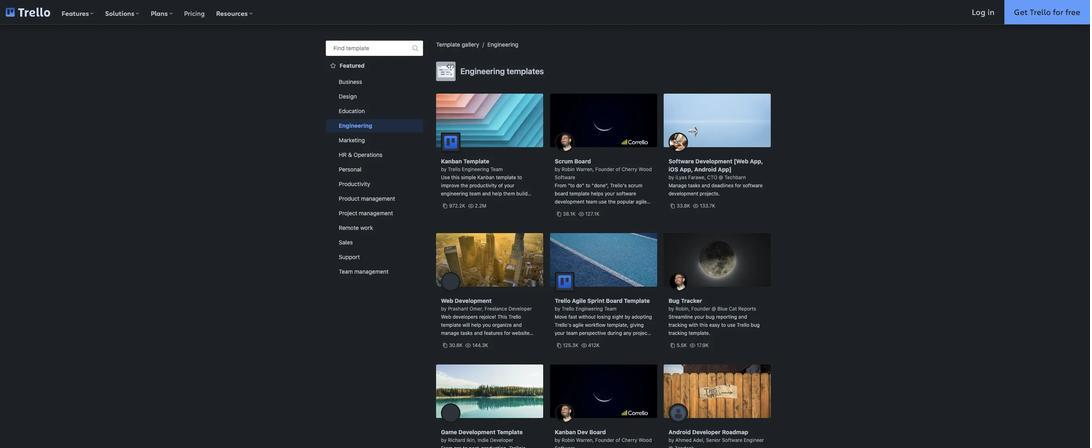 Task type: describe. For each thing, give the bounding box(es) containing it.
robin inside kanban dev board by robin warren, founder of cherry wood software
[[562, 438, 575, 444]]

features button
[[56, 0, 100, 24]]

support
[[339, 254, 360, 261]]

marketing link
[[326, 134, 423, 147]]

developer inside game development template by richard ikin, indie developer
[[490, 438, 514, 444]]

development for app,
[[696, 158, 733, 165]]

personal link
[[326, 163, 423, 176]]

founder inside scrum board by robin warren, founder of cherry wood software from "to do" to "done", trello's scrum board template helps your software development team use the popular agile framework to finish work faster.
[[596, 166, 615, 173]]

plans button
[[145, 0, 178, 24]]

board
[[555, 191, 568, 197]]

cherry inside kanban dev board by robin warren, founder of cherry wood software
[[622, 438, 638, 444]]

find template
[[334, 45, 369, 52]]

ios
[[669, 166, 679, 173]]

faster. inside kanban template by trello engineering team use this simple kanban template to improve the productivity of your engineering team and help them build better products, faster.
[[480, 199, 494, 205]]

founder inside kanban dev board by robin warren, founder of cherry wood software
[[596, 438, 615, 444]]

agile
[[572, 298, 586, 304]]

1 horizontal spatial bug
[[751, 322, 760, 328]]

bug tracker by robin, founder @ blue cat reports streamline your bug reporting and tracking with this easy to use trello bug tracking template.
[[669, 298, 760, 337]]

with
[[689, 322, 699, 328]]

warren, inside kanban dev board by robin warren, founder of cherry wood software
[[576, 438, 594, 444]]

board inside scrum board by robin warren, founder of cherry wood software from "to do" to "done", trello's scrum board template helps your software development team use the popular agile framework to finish work faster.
[[575, 158, 591, 165]]

resources
[[216, 9, 248, 18]]

reports
[[739, 306, 757, 312]]

team inside kanban template by trello engineering team use this simple kanban template to improve the productivity of your engineering team and help them build better products, faster.
[[470, 191, 481, 197]]

"to
[[568, 183, 575, 189]]

product management
[[339, 195, 395, 202]]

project
[[339, 210, 358, 217]]

by right the sight
[[625, 314, 631, 320]]

this
[[498, 314, 507, 320]]

features
[[62, 9, 89, 18]]

127.1k
[[586, 211, 600, 217]]

template,
[[607, 322, 629, 328]]

projects. inside web development by prashant omer, freelance developer web developers rejoice! this trello template will help you organize and manage tasks and features for website development and other projects.
[[496, 339, 516, 345]]

pricing link
[[178, 0, 211, 24]]

website
[[512, 330, 530, 337]]

for inside web development by prashant omer, freelance developer web developers rejoice! this trello template will help you organize and manage tasks and features for website development and other projects.
[[504, 330, 511, 337]]

1 tracking from the top
[[669, 322, 688, 328]]

log in link
[[963, 0, 1005, 24]]

wood inside scrum board by robin warren, founder of cherry wood software from "to do" to "done", trello's scrum board template helps your software development team use the popular agile framework to finish work faster.
[[639, 166, 652, 173]]

engineering up engineering templates
[[488, 41, 519, 48]]

sight
[[612, 314, 624, 320]]

0 horizontal spatial team
[[339, 268, 353, 275]]

by up move
[[555, 306, 561, 312]]

software development [web app, ios app, android app] by ilyas farawe, cto @ techbarn manage tasks and deadlines for software development projects.
[[669, 158, 764, 197]]

design
[[339, 93, 357, 100]]

products,
[[457, 199, 479, 205]]

operations
[[354, 151, 383, 158]]

17.9k
[[697, 343, 709, 349]]

workflow
[[585, 322, 606, 328]]

scrum board by robin warren, founder of cherry wood software from "to do" to "done", trello's scrum board template helps your software development team use the popular agile framework to finish work faster.
[[555, 158, 652, 213]]

software inside kanban dev board by robin warren, founder of cherry wood software
[[555, 446, 576, 449]]

by inside web development by prashant omer, freelance developer web developers rejoice! this trello template will help you organize and manage tasks and features for website development and other projects.
[[441, 306, 447, 312]]

richard ikin, indie developer image
[[441, 404, 461, 423]]

losing
[[597, 314, 611, 320]]

hr & operations link
[[326, 149, 423, 162]]

412k
[[589, 343, 600, 349]]

android developer roadmap by ahmed adel, senior software engineer @ zendesk
[[669, 429, 764, 449]]

to left finish
[[581, 207, 585, 213]]

roadmap
[[722, 429, 749, 436]]

1 web from the top
[[441, 298, 454, 304]]

prashant omer, freelance developer image
[[441, 272, 461, 292]]

trello agile sprint board template by trello engineering team move fast without losing sight by adopting trello's agile workflow template, giving your team perspective during any project management situation.
[[555, 298, 652, 345]]

gallery
[[462, 41, 480, 48]]

robin, founder @ blue cat reports image
[[669, 272, 688, 292]]

developer inside web development by prashant omer, freelance developer web developers rejoice! this trello template will help you organize and manage tasks and features for website development and other projects.
[[509, 306, 532, 312]]

improve
[[441, 183, 460, 189]]

0 vertical spatial engineering link
[[488, 41, 519, 48]]

your inside scrum board by robin warren, founder of cherry wood software from "to do" to "done", trello's scrum board template helps your software development team use the popular agile framework to finish work faster.
[[605, 191, 615, 197]]

for inside software development [web app, ios app, android app] by ilyas farawe, cto @ techbarn manage tasks and deadlines for software development projects.
[[735, 183, 742, 189]]

team management link
[[326, 265, 423, 278]]

1 horizontal spatial kanban
[[478, 175, 495, 181]]

blue
[[718, 306, 728, 312]]

5.5k
[[677, 343, 687, 349]]

project management
[[339, 210, 393, 217]]

rejoice!
[[480, 314, 496, 320]]

software inside android developer roadmap by ahmed adel, senior software engineer @ zendesk
[[722, 438, 743, 444]]

prashant
[[448, 306, 469, 312]]

0 horizontal spatial bug
[[706, 314, 715, 320]]

streamline
[[669, 314, 693, 320]]

them
[[504, 191, 515, 197]]

ahmed adel, senior software engineer @ zendesk image
[[669, 404, 688, 423]]

do"
[[576, 183, 585, 189]]

finish
[[587, 207, 599, 213]]

template inside scrum board by robin warren, founder of cherry wood software from "to do" to "done", trello's scrum board template helps your software development team use the popular agile framework to finish work faster.
[[570, 191, 590, 197]]

templates
[[507, 67, 544, 76]]

software inside scrum board by robin warren, founder of cherry wood software from "to do" to "done", trello's scrum board template helps your software development team use the popular agile framework to finish work faster.
[[555, 175, 576, 181]]

kanban dev board by robin warren, founder of cherry wood software
[[555, 429, 652, 449]]

@ inside android developer roadmap by ahmed adel, senior software engineer @ zendesk
[[669, 446, 673, 449]]

tracker
[[681, 298, 703, 304]]

&
[[348, 151, 352, 158]]

education
[[339, 108, 365, 114]]

to inside the bug tracker by robin, founder @ blue cat reports streamline your bug reporting and tracking with this easy to use trello bug tracking template.
[[722, 322, 726, 328]]

trello up fast
[[562, 306, 575, 312]]

board inside 'trello agile sprint board template by trello engineering team move fast without losing sight by adopting trello's agile workflow template, giving your team perspective during any project management situation.'
[[606, 298, 623, 304]]

robin,
[[676, 306, 690, 312]]

to right do" on the top right
[[586, 183, 591, 189]]

the inside kanban template by trello engineering team use this simple kanban template to improve the productivity of your engineering team and help them build better products, faster.
[[461, 183, 468, 189]]

helps
[[591, 191, 604, 197]]

design link
[[326, 90, 423, 103]]

remote work link
[[326, 222, 423, 235]]

trello right get
[[1030, 6, 1052, 17]]

management for project management
[[359, 210, 393, 217]]

software inside software development [web app, ios app, android app] by ilyas farawe, cto @ techbarn manage tasks and deadlines for software development projects.
[[743, 183, 763, 189]]

template inside 'trello agile sprint board template by trello engineering team move fast without losing sight by adopting trello's agile workflow template, giving your team perspective during any project management situation.'
[[624, 298, 650, 304]]

2 web from the top
[[441, 314, 452, 320]]

0 vertical spatial app,
[[750, 158, 764, 165]]

situation.
[[586, 339, 608, 345]]

team inside scrum board by robin warren, founder of cherry wood software from "to do" to "done", trello's scrum board template helps your software development team use the popular agile framework to finish work faster.
[[586, 199, 598, 205]]

web development by prashant omer, freelance developer web developers rejoice! this trello template will help you organize and manage tasks and features for website development and other projects.
[[441, 298, 532, 345]]

during
[[608, 330, 622, 337]]

education link
[[326, 105, 423, 118]]

get trello for free
[[1015, 6, 1081, 17]]

trello engineering team image
[[441, 133, 461, 152]]

giving
[[630, 322, 644, 328]]

deadlines
[[712, 183, 734, 189]]

adel,
[[693, 438, 705, 444]]

template inside web development by prashant omer, freelance developer web developers rejoice! this trello template will help you organize and manage tasks and features for website development and other projects.
[[441, 322, 461, 328]]

founder inside the bug tracker by robin, founder @ blue cat reports streamline your bug reporting and tracking with this easy to use trello bug tracking template.
[[692, 306, 711, 312]]

0 vertical spatial for
[[1054, 6, 1064, 17]]

ilyas farawe, cto @ techbarn image
[[669, 133, 688, 152]]

by inside scrum board by robin warren, founder of cherry wood software from "to do" to "done", trello's scrum board template helps your software development team use the popular agile framework to finish work faster.
[[555, 166, 561, 173]]

easy
[[710, 322, 720, 328]]

to inside kanban template by trello engineering team use this simple kanban template to improve the productivity of your engineering team and help them build better products, faster.
[[518, 175, 522, 181]]

the inside scrum board by robin warren, founder of cherry wood software from "to do" to "done", trello's scrum board template helps your software development team use the popular agile framework to finish work faster.
[[609, 199, 616, 205]]

project management link
[[326, 207, 423, 220]]

robin warren, founder of cherry wood software image
[[555, 404, 575, 423]]

template inside kanban template by trello engineering team use this simple kanban template to improve the productivity of your engineering team and help them build better products, faster.
[[496, 175, 516, 181]]

development for freelance
[[455, 298, 492, 304]]

faster. inside scrum board by robin warren, founder of cherry wood software from "to do" to "done", trello's scrum board template helps your software development team use the popular agile framework to finish work faster.
[[613, 207, 627, 213]]

by inside android developer roadmap by ahmed adel, senior software engineer @ zendesk
[[669, 438, 675, 444]]

wood inside kanban dev board by robin warren, founder of cherry wood software
[[639, 438, 652, 444]]

help inside web development by prashant omer, freelance developer web developers rejoice! this trello template will help you organize and manage tasks and features for website development and other projects.
[[472, 322, 481, 328]]

freelance
[[485, 306, 507, 312]]

management for product management
[[361, 195, 395, 202]]

trello's inside 'trello agile sprint board template by trello engineering team move fast without losing sight by adopting trello's agile workflow template, giving your team perspective during any project management situation.'
[[555, 322, 572, 328]]

Find template field
[[326, 41, 423, 56]]

features
[[484, 330, 503, 337]]

your inside 'trello agile sprint board template by trello engineering team move fast without losing sight by adopting trello's agile workflow template, giving your team perspective during any project management situation.'
[[555, 330, 565, 337]]

by inside game development template by richard ikin, indie developer
[[441, 438, 447, 444]]

engineering templates
[[461, 67, 544, 76]]

support link
[[326, 251, 423, 264]]

from
[[555, 183, 567, 189]]

of inside kanban template by trello engineering team use this simple kanban template to improve the productivity of your engineering team and help them build better products, faster.
[[499, 183, 503, 189]]



Task type: vqa. For each thing, say whether or not it's contained in the screenshot.
starred icon on the top left
no



Task type: locate. For each thing, give the bounding box(es) containing it.
by down ios
[[669, 175, 675, 181]]

android up ahmed
[[669, 429, 691, 436]]

use down reporting
[[728, 322, 736, 328]]

2 cherry from the top
[[622, 438, 638, 444]]

trello right this
[[509, 314, 521, 320]]

38.1k
[[563, 211, 576, 217]]

management inside 'trello agile sprint board template by trello engineering team move fast without losing sight by adopting trello's agile workflow template, giving your team perspective during any project management situation.'
[[555, 339, 585, 345]]

2 vertical spatial board
[[590, 429, 606, 436]]

@ inside software development [web app, ios app, android app] by ilyas farawe, cto @ techbarn manage tasks and deadlines for software development projects.
[[719, 175, 724, 181]]

1 horizontal spatial for
[[735, 183, 742, 189]]

of inside scrum board by robin warren, founder of cherry wood software from "to do" to "done", trello's scrum board template helps your software development team use the popular agile framework to finish work faster.
[[616, 166, 621, 173]]

team up 'losing'
[[605, 306, 617, 312]]

2 wood from the top
[[639, 438, 652, 444]]

[web
[[734, 158, 749, 165]]

engineer
[[744, 438, 764, 444]]

business link
[[326, 76, 423, 88]]

0 vertical spatial cherry
[[622, 166, 638, 173]]

app, right [web
[[750, 158, 764, 165]]

bug
[[706, 314, 715, 320], [751, 322, 760, 328]]

your up the with
[[695, 314, 705, 320]]

1 horizontal spatial work
[[601, 207, 612, 213]]

use
[[441, 175, 450, 181]]

projects. inside software development [web app, ios app, android app] by ilyas farawe, cto @ techbarn manage tasks and deadlines for software development projects.
[[700, 191, 720, 197]]

farawe,
[[689, 175, 706, 181]]

1 horizontal spatial app,
[[750, 158, 764, 165]]

2 vertical spatial development
[[441, 339, 471, 345]]

organize
[[492, 322, 512, 328]]

you
[[483, 322, 491, 328]]

robin warren, founder of cherry wood software image
[[555, 133, 575, 152]]

resources button
[[211, 0, 258, 24]]

tasks
[[689, 183, 701, 189], [461, 330, 473, 337]]

0 vertical spatial of
[[616, 166, 621, 173]]

your inside the bug tracker by robin, founder @ blue cat reports streamline your bug reporting and tracking with this easy to use trello bug tracking template.
[[695, 314, 705, 320]]

software inside scrum board by robin warren, founder of cherry wood software from "to do" to "done", trello's scrum board template helps your software development team use the popular agile framework to finish work faster.
[[617, 191, 637, 197]]

1 vertical spatial use
[[728, 322, 736, 328]]

1 vertical spatial development
[[555, 199, 585, 205]]

zendesk
[[675, 446, 695, 449]]

founder
[[596, 166, 615, 173], [692, 306, 711, 312], [596, 438, 615, 444]]

framework
[[555, 207, 580, 213]]

1 vertical spatial robin
[[562, 438, 575, 444]]

software up ios
[[669, 158, 694, 165]]

by up use
[[441, 166, 447, 173]]

use inside the bug tracker by robin, founder @ blue cat reports streamline your bug reporting and tracking with this easy to use trello bug tracking template.
[[728, 322, 736, 328]]

trello left agile
[[555, 298, 571, 304]]

template inside field
[[346, 45, 369, 52]]

any
[[624, 330, 632, 337]]

0 vertical spatial the
[[461, 183, 468, 189]]

2 vertical spatial team
[[567, 330, 578, 337]]

template
[[436, 41, 460, 48], [464, 158, 490, 165], [624, 298, 650, 304], [497, 429, 523, 436]]

software inside software development [web app, ios app, android app] by ilyas farawe, cto @ techbarn manage tasks and deadlines for software development projects.
[[669, 158, 694, 165]]

1 horizontal spatial the
[[609, 199, 616, 205]]

omer,
[[470, 306, 484, 312]]

1 horizontal spatial @
[[712, 306, 717, 312]]

simple
[[461, 175, 476, 181]]

and inside kanban template by trello engineering team use this simple kanban template to improve the productivity of your engineering team and help them build better products, faster.
[[483, 191, 491, 197]]

and inside the bug tracker by robin, founder @ blue cat reports streamline your bug reporting and tracking with this easy to use trello bug tracking template.
[[739, 314, 747, 320]]

android up cto
[[695, 166, 717, 173]]

0 horizontal spatial team
[[470, 191, 481, 197]]

kanban up productivity
[[478, 175, 495, 181]]

1 warren, from the top
[[576, 166, 594, 173]]

1 vertical spatial the
[[609, 199, 616, 205]]

team inside 'trello agile sprint board template by trello engineering team move fast without losing sight by adopting trello's agile workflow template, giving your team perspective during any project management situation.'
[[567, 330, 578, 337]]

solutions
[[105, 9, 135, 18]]

for down techbarn
[[735, 183, 742, 189]]

app, up ilyas
[[680, 166, 693, 173]]

1 vertical spatial for
[[735, 183, 742, 189]]

will
[[463, 322, 470, 328]]

software down roadmap
[[722, 438, 743, 444]]

team up finish
[[586, 199, 598, 205]]

robin down "scrum" on the top right of the page
[[562, 166, 575, 173]]

trello inside the bug tracker by robin, founder @ blue cat reports streamline your bug reporting and tracking with this easy to use trello bug tracking template.
[[737, 322, 750, 328]]

1 horizontal spatial trello's
[[611, 183, 627, 189]]

software up popular
[[617, 191, 637, 197]]

this inside kanban template by trello engineering team use this simple kanban template to improve the productivity of your engineering team and help them build better products, faster.
[[452, 175, 460, 181]]

0 vertical spatial tracking
[[669, 322, 688, 328]]

agile inside 'trello agile sprint board template by trello engineering team move fast without losing sight by adopting trello's agile workflow template, giving your team perspective during any project management situation.'
[[573, 322, 584, 328]]

0 vertical spatial software
[[743, 183, 763, 189]]

1 vertical spatial tasks
[[461, 330, 473, 337]]

by left ahmed
[[669, 438, 675, 444]]

cherry
[[622, 166, 638, 173], [622, 438, 638, 444]]

development inside web development by prashant omer, freelance developer web developers rejoice! this trello template will help you organize and manage tasks and features for website development and other projects.
[[441, 339, 471, 345]]

game
[[441, 429, 457, 436]]

in
[[988, 6, 995, 17]]

template up featured
[[346, 45, 369, 52]]

project
[[633, 330, 649, 337]]

bug up easy
[[706, 314, 715, 320]]

team up products,
[[470, 191, 481, 197]]

1 vertical spatial development
[[455, 298, 492, 304]]

team up 125.3k
[[567, 330, 578, 337]]

1 vertical spatial developer
[[693, 429, 721, 436]]

2 horizontal spatial kanban
[[555, 429, 576, 436]]

this inside the bug tracker by robin, founder @ blue cat reports streamline your bug reporting and tracking with this easy to use trello bug tracking template.
[[700, 322, 708, 328]]

0 vertical spatial use
[[599, 199, 607, 205]]

your down "done", at the top right of the page
[[605, 191, 615, 197]]

0 horizontal spatial app,
[[680, 166, 693, 173]]

board right dev
[[590, 429, 606, 436]]

0 vertical spatial help
[[492, 191, 502, 197]]

0 vertical spatial faster.
[[480, 199, 494, 205]]

board up the sight
[[606, 298, 623, 304]]

richard
[[448, 438, 466, 444]]

template.
[[689, 330, 711, 337]]

management down the perspective
[[555, 339, 585, 345]]

kanban up use
[[441, 158, 462, 165]]

and down cto
[[702, 183, 711, 189]]

2 vertical spatial kanban
[[555, 429, 576, 436]]

1 vertical spatial this
[[700, 322, 708, 328]]

product management link
[[326, 192, 423, 205]]

0 vertical spatial development
[[696, 158, 733, 165]]

2 warren, from the top
[[576, 438, 594, 444]]

1 horizontal spatial agile
[[636, 199, 647, 205]]

board right "scrum" on the top right of the page
[[575, 158, 591, 165]]

0 vertical spatial agile
[[636, 199, 647, 205]]

by inside kanban template by trello engineering team use this simple kanban template to improve the productivity of your engineering team and help them build better products, faster.
[[441, 166, 447, 173]]

the down simple
[[461, 183, 468, 189]]

adopting
[[632, 314, 652, 320]]

0 horizontal spatial use
[[599, 199, 607, 205]]

and down reports
[[739, 314, 747, 320]]

development up the "app]"
[[696, 158, 733, 165]]

use down helps
[[599, 199, 607, 205]]

better
[[441, 199, 455, 205]]

kanban inside kanban dev board by robin warren, founder of cherry wood software
[[555, 429, 576, 436]]

and left other
[[472, 339, 481, 345]]

for left free
[[1054, 6, 1064, 17]]

robin down robin warren, founder of cherry wood software image
[[562, 438, 575, 444]]

sprint
[[588, 298, 605, 304]]

team inside kanban template by trello engineering team use this simple kanban template to improve the productivity of your engineering team and help them build better products, faster.
[[491, 166, 503, 173]]

template inside kanban template by trello engineering team use this simple kanban template to improve the productivity of your engineering team and help them build better products, faster.
[[464, 158, 490, 165]]

solutions button
[[100, 0, 145, 24]]

hr
[[339, 151, 347, 158]]

other
[[482, 339, 494, 345]]

0 horizontal spatial engineering link
[[326, 119, 423, 132]]

developers
[[453, 314, 478, 320]]

1 robin from the top
[[562, 166, 575, 173]]

development inside web development by prashant omer, freelance developer web developers rejoice! this trello template will help you organize and manage tasks and features for website development and other projects.
[[455, 298, 492, 304]]

developer
[[509, 306, 532, 312], [693, 429, 721, 436], [490, 438, 514, 444]]

0 horizontal spatial faster.
[[480, 199, 494, 205]]

trello's inside scrum board by robin warren, founder of cherry wood software from "to do" to "done", trello's scrum board template helps your software development team use the popular agile framework to finish work faster.
[[611, 183, 627, 189]]

engineering inside 'trello agile sprint board template by trello engineering team move fast without losing sight by adopting trello's agile workflow template, giving your team perspective during any project management situation.'
[[576, 306, 603, 312]]

development up ikin,
[[459, 429, 496, 436]]

by inside the bug tracker by robin, founder @ blue cat reports streamline your bug reporting and tracking with this easy to use trello bug tracking template.
[[669, 306, 675, 312]]

team management
[[339, 268, 389, 275]]

1 vertical spatial cherry
[[622, 438, 638, 444]]

featured
[[340, 62, 365, 69]]

development inside game development template by richard ikin, indie developer
[[459, 429, 496, 436]]

work inside scrum board by robin warren, founder of cherry wood software from "to do" to "done", trello's scrum board template helps your software development team use the popular agile framework to finish work faster.
[[601, 207, 612, 213]]

template inside game development template by richard ikin, indie developer
[[497, 429, 523, 436]]

team down 'support'
[[339, 268, 353, 275]]

1 vertical spatial engineering link
[[326, 119, 423, 132]]

0 horizontal spatial this
[[452, 175, 460, 181]]

log in
[[972, 6, 995, 17]]

0 vertical spatial development
[[669, 191, 699, 197]]

by inside software development [web app, ios app, android app] by ilyas farawe, cto @ techbarn manage tasks and deadlines for software development projects.
[[669, 175, 675, 181]]

by down the bug
[[669, 306, 675, 312]]

log
[[972, 6, 986, 17]]

plans
[[151, 9, 168, 18]]

developer inside android developer roadmap by ahmed adel, senior software engineer @ zendesk
[[693, 429, 721, 436]]

@ up deadlines
[[719, 175, 724, 181]]

and inside software development [web app, ios app, android app] by ilyas farawe, cto @ techbarn manage tasks and deadlines for software development projects.
[[702, 183, 711, 189]]

by down robin warren, founder of cherry wood software image
[[555, 438, 561, 444]]

by down "scrum" on the top right of the page
[[555, 166, 561, 173]]

development inside scrum board by robin warren, founder of cherry wood software from "to do" to "done", trello's scrum board template helps your software development team use the popular agile framework to finish work faster.
[[555, 199, 585, 205]]

tracking down the streamline
[[669, 322, 688, 328]]

this up improve
[[452, 175, 460, 181]]

team inside 'trello agile sprint board template by trello engineering team move fast without losing sight by adopting trello's agile workflow template, giving your team perspective during any project management situation.'
[[605, 306, 617, 312]]

wood up scrum
[[639, 166, 652, 173]]

0 vertical spatial warren,
[[576, 166, 594, 173]]

kanban for dev
[[555, 429, 576, 436]]

projects.
[[700, 191, 720, 197], [496, 339, 516, 345]]

0 horizontal spatial work
[[361, 224, 373, 231]]

2 vertical spatial of
[[616, 438, 621, 444]]

trello engineering team image
[[555, 272, 575, 292]]

engineering icon image
[[436, 62, 456, 81]]

1 vertical spatial projects.
[[496, 339, 516, 345]]

team
[[491, 166, 503, 173], [339, 268, 353, 275], [605, 306, 617, 312]]

1 horizontal spatial development
[[555, 199, 585, 205]]

kanban for template
[[441, 158, 462, 165]]

0 horizontal spatial the
[[461, 183, 468, 189]]

1 vertical spatial web
[[441, 314, 452, 320]]

@ inside the bug tracker by robin, founder @ blue cat reports streamline your bug reporting and tracking with this easy to use trello bug tracking template.
[[712, 306, 717, 312]]

ikin,
[[467, 438, 476, 444]]

0 horizontal spatial projects.
[[496, 339, 516, 345]]

android
[[695, 166, 717, 173], [669, 429, 691, 436]]

manage
[[669, 183, 687, 189]]

@ left blue
[[712, 306, 717, 312]]

by
[[441, 166, 447, 173], [555, 166, 561, 173], [669, 175, 675, 181], [441, 306, 447, 312], [555, 306, 561, 312], [669, 306, 675, 312], [625, 314, 631, 320], [441, 438, 447, 444], [555, 438, 561, 444], [669, 438, 675, 444]]

0 vertical spatial trello's
[[611, 183, 627, 189]]

your up the them
[[505, 183, 515, 189]]

1 horizontal spatial projects.
[[700, 191, 720, 197]]

find
[[334, 45, 345, 52]]

0 vertical spatial wood
[[639, 166, 652, 173]]

trello image
[[6, 8, 50, 17], [6, 8, 50, 17]]

2 vertical spatial for
[[504, 330, 511, 337]]

web up prashant in the left bottom of the page
[[441, 298, 454, 304]]

0 horizontal spatial android
[[669, 429, 691, 436]]

1 horizontal spatial team
[[491, 166, 503, 173]]

sales link
[[326, 236, 423, 249]]

1 horizontal spatial tasks
[[689, 183, 701, 189]]

0 vertical spatial work
[[601, 207, 612, 213]]

web down prashant in the left bottom of the page
[[441, 314, 452, 320]]

for
[[1054, 6, 1064, 17], [735, 183, 742, 189], [504, 330, 511, 337]]

0 vertical spatial projects.
[[700, 191, 720, 197]]

1 vertical spatial android
[[669, 429, 691, 436]]

by down game
[[441, 438, 447, 444]]

marketing
[[339, 137, 365, 144]]

software down robin warren, founder of cherry wood software image
[[555, 446, 576, 449]]

1 wood from the top
[[639, 166, 652, 173]]

0 vertical spatial kanban
[[441, 158, 462, 165]]

agile inside scrum board by robin warren, founder of cherry wood software from "to do" to "done", trello's scrum board template helps your software development team use the popular agile framework to finish work faster.
[[636, 199, 647, 205]]

and down you
[[474, 330, 483, 337]]

engineering inside kanban template by trello engineering team use this simple kanban template to improve the productivity of your engineering team and help them build better products, faster.
[[462, 166, 489, 173]]

team
[[470, 191, 481, 197], [586, 199, 598, 205], [567, 330, 578, 337]]

by left prashant in the left bottom of the page
[[441, 306, 447, 312]]

1 vertical spatial kanban
[[478, 175, 495, 181]]

1 vertical spatial warren,
[[576, 438, 594, 444]]

help inside kanban template by trello engineering team use this simple kanban template to improve the productivity of your engineering team and help them build better products, faster.
[[492, 191, 502, 197]]

kanban template by trello engineering team use this simple kanban template to improve the productivity of your engineering team and help them build better products, faster.
[[441, 158, 528, 205]]

without
[[579, 314, 596, 320]]

template up the them
[[496, 175, 516, 181]]

1 horizontal spatial faster.
[[613, 207, 627, 213]]

trello inside kanban template by trello engineering team use this simple kanban template to improve the productivity of your engineering team and help them build better products, faster.
[[448, 166, 461, 173]]

agile right popular
[[636, 199, 647, 205]]

2 robin from the top
[[562, 438, 575, 444]]

2 vertical spatial founder
[[596, 438, 615, 444]]

tracking up 5.5k
[[669, 330, 688, 337]]

this
[[452, 175, 460, 181], [700, 322, 708, 328]]

team up productivity
[[491, 166, 503, 173]]

tasks inside web development by prashant omer, freelance developer web developers rejoice! this trello template will help you organize and manage tasks and features for website development and other projects.
[[461, 330, 473, 337]]

trello inside web development by prashant omer, freelance developer web developers rejoice! this trello template will help you organize and manage tasks and features for website development and other projects.
[[509, 314, 521, 320]]

1 cherry from the top
[[622, 166, 638, 173]]

engineering up marketing
[[339, 122, 372, 129]]

144.3k
[[473, 343, 489, 349]]

2 vertical spatial team
[[605, 306, 617, 312]]

perspective
[[579, 330, 606, 337]]

game development template by richard ikin, indie developer
[[441, 429, 523, 444]]

trello down reports
[[737, 322, 750, 328]]

techbarn
[[725, 175, 746, 181]]

2 horizontal spatial @
[[719, 175, 724, 181]]

1 horizontal spatial android
[[695, 166, 717, 173]]

2 horizontal spatial team
[[605, 306, 617, 312]]

0 vertical spatial board
[[575, 158, 591, 165]]

1 vertical spatial faster.
[[613, 207, 627, 213]]

developer right indie
[[490, 438, 514, 444]]

0 horizontal spatial software
[[617, 191, 637, 197]]

your down move
[[555, 330, 565, 337]]

warren, up do" on the top right
[[576, 166, 594, 173]]

development for ikin,
[[459, 429, 496, 436]]

warren, down dev
[[576, 438, 594, 444]]

30.8k
[[449, 343, 463, 349]]

133.7k
[[700, 203, 716, 209]]

0 vertical spatial this
[[452, 175, 460, 181]]

remote
[[339, 224, 359, 231]]

development inside software development [web app, ios app, android app] by ilyas farawe, cto @ techbarn manage tasks and deadlines for software development projects.
[[669, 191, 699, 197]]

1 horizontal spatial help
[[492, 191, 502, 197]]

management down productivity link
[[361, 195, 395, 202]]

1 vertical spatial software
[[617, 191, 637, 197]]

template gallery link
[[436, 41, 480, 48]]

0 vertical spatial android
[[695, 166, 717, 173]]

engineering up without
[[576, 306, 603, 312]]

senior
[[706, 438, 721, 444]]

productivity
[[470, 183, 497, 189]]

faster. down popular
[[613, 207, 627, 213]]

engineering up simple
[[462, 166, 489, 173]]

0 vertical spatial founder
[[596, 166, 615, 173]]

pricing
[[184, 9, 205, 17]]

0 vertical spatial developer
[[509, 306, 532, 312]]

use inside scrum board by robin warren, founder of cherry wood software from "to do" to "done", trello's scrum board template helps your software development team use the popular agile framework to finish work faster.
[[599, 199, 607, 205]]

0 horizontal spatial @
[[669, 446, 673, 449]]

developer up senior
[[693, 429, 721, 436]]

1 vertical spatial app,
[[680, 166, 693, 173]]

1 horizontal spatial software
[[743, 183, 763, 189]]

tasks down will
[[461, 330, 473, 337]]

warren, inside scrum board by robin warren, founder of cherry wood software from "to do" to "done", trello's scrum board template helps your software development team use the popular agile framework to finish work faster.
[[576, 166, 594, 173]]

0 horizontal spatial development
[[441, 339, 471, 345]]

engineering link up engineering templates
[[488, 41, 519, 48]]

0 vertical spatial tasks
[[689, 183, 701, 189]]

engineering link down education "link"
[[326, 119, 423, 132]]

"done",
[[592, 183, 609, 189]]

robin inside scrum board by robin warren, founder of cherry wood software from "to do" to "done", trello's scrum board template helps your software development team use the popular agile framework to finish work faster.
[[562, 166, 575, 173]]

board inside kanban dev board by robin warren, founder of cherry wood software
[[590, 429, 606, 436]]

1 vertical spatial bug
[[751, 322, 760, 328]]

featured link
[[326, 59, 423, 72]]

and up website
[[514, 322, 522, 328]]

cherry inside scrum board by robin warren, founder of cherry wood software from "to do" to "done", trello's scrum board template helps your software development team use the popular agile framework to finish work faster.
[[622, 166, 638, 173]]

to up build
[[518, 175, 522, 181]]

developer right "freelance"
[[509, 306, 532, 312]]

management for team management
[[355, 268, 389, 275]]

management down support link
[[355, 268, 389, 275]]

2 horizontal spatial development
[[669, 191, 699, 197]]

1 horizontal spatial use
[[728, 322, 736, 328]]

972.2k
[[449, 203, 466, 209]]

your
[[505, 183, 515, 189], [605, 191, 615, 197], [695, 314, 705, 320], [555, 330, 565, 337]]

projects. up "133.7k"
[[700, 191, 720, 197]]

wood left ahmed
[[639, 438, 652, 444]]

development inside software development [web app, ios app, android app] by ilyas farawe, cto @ techbarn manage tasks and deadlines for software development projects.
[[696, 158, 733, 165]]

2 horizontal spatial for
[[1054, 6, 1064, 17]]

work
[[601, 207, 612, 213], [361, 224, 373, 231]]

0 vertical spatial web
[[441, 298, 454, 304]]

kanban left dev
[[555, 429, 576, 436]]

android inside software development [web app, ios app, android app] by ilyas farawe, cto @ techbarn manage tasks and deadlines for software development projects.
[[695, 166, 717, 173]]

1 vertical spatial agile
[[573, 322, 584, 328]]

1 vertical spatial of
[[499, 183, 503, 189]]

of inside kanban dev board by robin warren, founder of cherry wood software
[[616, 438, 621, 444]]

app,
[[750, 158, 764, 165], [680, 166, 693, 173]]

tasks inside software development [web app, ios app, android app] by ilyas farawe, cto @ techbarn manage tasks and deadlines for software development projects.
[[689, 183, 701, 189]]

1 vertical spatial founder
[[692, 306, 711, 312]]

development
[[696, 158, 733, 165], [455, 298, 492, 304], [459, 429, 496, 436]]

business
[[339, 78, 362, 85]]

this up template.
[[700, 322, 708, 328]]

template gallery
[[436, 41, 480, 48]]

engineering down gallery
[[461, 67, 505, 76]]

trello's left scrum
[[611, 183, 627, 189]]

work right finish
[[601, 207, 612, 213]]

help left the them
[[492, 191, 502, 197]]

management down product management link at top left
[[359, 210, 393, 217]]

projects. down features
[[496, 339, 516, 345]]

1 vertical spatial wood
[[639, 438, 652, 444]]

2 tracking from the top
[[669, 330, 688, 337]]

android inside android developer roadmap by ahmed adel, senior software engineer @ zendesk
[[669, 429, 691, 436]]

use
[[599, 199, 607, 205], [728, 322, 736, 328]]

your inside kanban template by trello engineering team use this simple kanban template to improve the productivity of your engineering team and help them build better products, faster.
[[505, 183, 515, 189]]

@ left zendesk
[[669, 446, 673, 449]]

work down project management
[[361, 224, 373, 231]]

by inside kanban dev board by robin warren, founder of cherry wood software
[[555, 438, 561, 444]]

1 vertical spatial @
[[712, 306, 717, 312]]

software up from
[[555, 175, 576, 181]]

1 horizontal spatial this
[[700, 322, 708, 328]]

development up omer,
[[455, 298, 492, 304]]

trello up use
[[448, 166, 461, 173]]

0 vertical spatial team
[[470, 191, 481, 197]]

ahmed
[[676, 438, 692, 444]]

to down reporting
[[722, 322, 726, 328]]

trello
[[1030, 6, 1052, 17], [448, 166, 461, 173], [555, 298, 571, 304], [562, 306, 575, 312], [509, 314, 521, 320], [737, 322, 750, 328]]

for down organize
[[504, 330, 511, 337]]

2 vertical spatial development
[[459, 429, 496, 436]]

0 horizontal spatial agile
[[573, 322, 584, 328]]

0 vertical spatial bug
[[706, 314, 715, 320]]

1 horizontal spatial engineering link
[[488, 41, 519, 48]]



